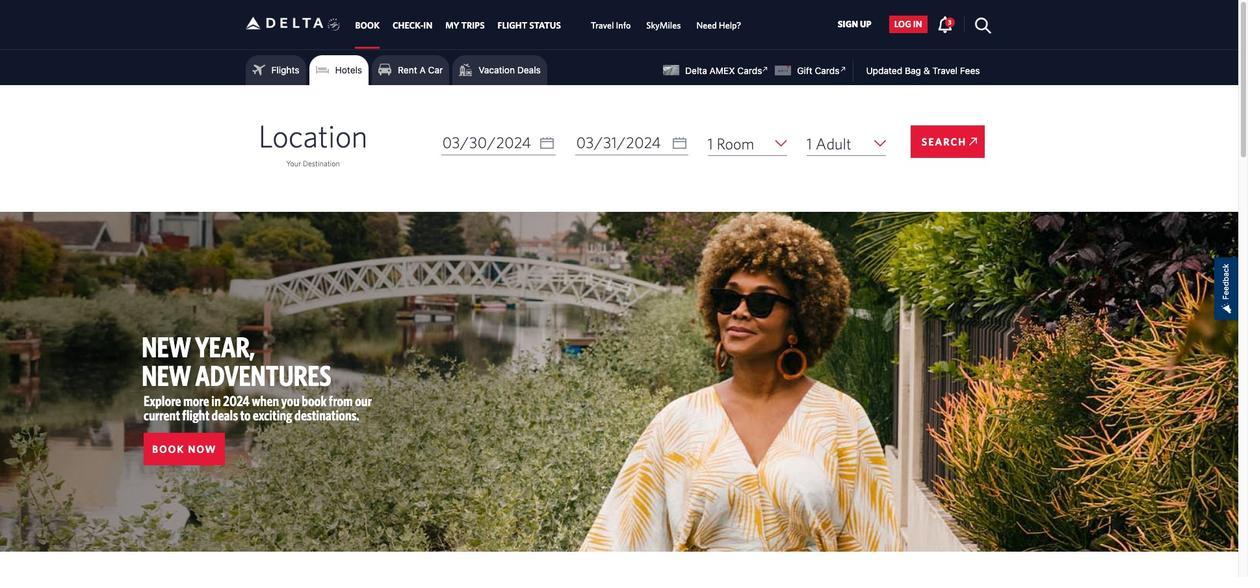 Task type: vqa. For each thing, say whether or not it's contained in the screenshot.
list box
no



Task type: describe. For each thing, give the bounding box(es) containing it.
search
[[922, 136, 967, 148]]

destinations.
[[295, 407, 359, 423]]

need help?
[[697, 20, 741, 31]]

book for book
[[355, 20, 380, 31]]

help?
[[719, 20, 741, 31]]

deals
[[212, 407, 238, 423]]

flight status link
[[498, 14, 561, 37]]

check-in
[[393, 20, 433, 31]]

when
[[252, 393, 279, 409]]

rent
[[398, 64, 417, 75]]

&
[[924, 65, 930, 76]]

info
[[616, 20, 631, 31]]

exciting
[[253, 407, 292, 423]]

cards inside "link"
[[815, 65, 840, 76]]

this link opens another site in a new window that may not follow the same accessibility policies as delta air lines. image for delta amex cards
[[760, 63, 772, 75]]

rent a car link
[[378, 60, 443, 80]]

travel info
[[591, 20, 631, 31]]

log in button
[[889, 15, 928, 33]]

delta
[[685, 65, 707, 76]]

delta amex cards link
[[663, 63, 772, 76]]

a
[[420, 64, 426, 75]]

flights
[[271, 64, 299, 75]]

hotels
[[335, 64, 362, 75]]

flights link
[[252, 60, 299, 80]]

explore
[[144, 393, 181, 409]]

book
[[302, 393, 327, 409]]

check-
[[393, 20, 424, 31]]

to
[[240, 407, 251, 423]]

check-in link
[[393, 14, 433, 37]]

updated
[[866, 65, 903, 76]]

this link opens another site in a new window that may not follow the same accessibility policies as delta air lines. image for gift cards
[[837, 63, 849, 75]]

book now
[[152, 443, 217, 455]]

delta amex cards
[[685, 65, 762, 76]]

in inside button
[[913, 19, 922, 29]]

tab list containing book
[[349, 0, 749, 49]]

now
[[188, 443, 217, 455]]

3
[[948, 18, 952, 26]]

vacation deals link
[[459, 60, 541, 80]]

delta air lines image
[[245, 3, 323, 43]]

in
[[423, 20, 433, 31]]

log
[[894, 19, 911, 29]]

skymiles
[[646, 20, 681, 31]]

location
[[258, 118, 368, 154]]

you
[[281, 393, 300, 409]]

sign up
[[838, 19, 872, 29]]

updated bag & travel fees link
[[853, 65, 980, 76]]

our
[[355, 393, 372, 409]]

car
[[428, 64, 443, 75]]

status
[[529, 20, 561, 31]]

rent a car
[[398, 64, 443, 75]]

2 new from the top
[[142, 359, 191, 392]]

1 new from the top
[[142, 330, 191, 363]]

your
[[286, 159, 301, 168]]

bag
[[905, 65, 921, 76]]



Task type: locate. For each thing, give the bounding box(es) containing it.
0 horizontal spatial cards
[[738, 65, 762, 76]]

3 link
[[937, 15, 955, 32]]

log in
[[894, 19, 922, 29]]

0 vertical spatial book
[[355, 20, 380, 31]]

need help? link
[[697, 14, 741, 37]]

updated bag & travel fees
[[866, 65, 980, 76]]

my trips
[[446, 20, 485, 31]]

travel
[[591, 20, 614, 31], [933, 65, 958, 76]]

0 horizontal spatial in
[[211, 393, 221, 409]]

0 vertical spatial in
[[913, 19, 922, 29]]

in right log
[[913, 19, 922, 29]]

trips
[[461, 20, 485, 31]]

this link opens another site in a new window that may not follow the same accessibility policies as delta air lines. image inside delta amex cards link
[[760, 63, 772, 75]]

more
[[183, 393, 209, 409]]

cards right amex
[[738, 65, 762, 76]]

1 vertical spatial book
[[152, 443, 185, 455]]

search button
[[911, 125, 985, 158]]

current
[[144, 407, 180, 423]]

None date field
[[441, 131, 556, 155], [575, 131, 688, 155], [441, 131, 556, 155], [575, 131, 688, 155]]

travel right &
[[933, 65, 958, 76]]

this link opens another site in a new window that may not follow the same accessibility policies as delta air lines. image inside gift cards "link"
[[837, 63, 849, 75]]

1 horizontal spatial travel
[[933, 65, 958, 76]]

travel info link
[[591, 14, 631, 37]]

1 horizontal spatial cards
[[815, 65, 840, 76]]

0 horizontal spatial this link opens another site in a new window that may not follow the same accessibility policies as delta air lines. image
[[760, 63, 772, 75]]

gift cards link
[[775, 63, 849, 76]]

0 vertical spatial travel
[[591, 20, 614, 31]]

travel left info
[[591, 20, 614, 31]]

new year, new adventures
[[142, 330, 331, 392]]

my trips link
[[446, 14, 485, 37]]

new
[[142, 330, 191, 363], [142, 359, 191, 392]]

1 cards from the left
[[738, 65, 762, 76]]

hotels link
[[316, 60, 362, 80]]

skyteam image
[[328, 4, 340, 45]]

1 horizontal spatial this link opens another site in a new window that may not follow the same accessibility policies as delta air lines. image
[[837, 63, 849, 75]]

travel inside 'link'
[[591, 20, 614, 31]]

book inside tab list
[[355, 20, 380, 31]]

2 this link opens another site in a new window that may not follow the same accessibility policies as delta air lines. image from the left
[[837, 63, 849, 75]]

1 horizontal spatial in
[[913, 19, 922, 29]]

1 vertical spatial travel
[[933, 65, 958, 76]]

explore more in 2024 when you book from our current flight deals to exciting destinations.
[[144, 393, 372, 423]]

1 this link opens another site in a new window that may not follow the same accessibility policies as delta air lines. image from the left
[[760, 63, 772, 75]]

adventures
[[195, 359, 331, 392]]

gift cards
[[797, 65, 840, 76]]

0 horizontal spatial travel
[[591, 20, 614, 31]]

book for book now
[[152, 443, 185, 455]]

in
[[913, 19, 922, 29], [211, 393, 221, 409]]

need
[[697, 20, 717, 31]]

skymiles link
[[646, 14, 681, 37]]

this link opens another site in a new window that may not follow the same accessibility policies as delta air lines. image right gift
[[837, 63, 849, 75]]

amex
[[710, 65, 735, 76]]

flight
[[182, 407, 210, 423]]

sign up link
[[833, 15, 877, 33]]

book link
[[355, 14, 380, 37]]

1 horizontal spatial book
[[355, 20, 380, 31]]

vacation
[[479, 64, 515, 75]]

in right more
[[211, 393, 221, 409]]

sign
[[838, 19, 858, 29]]

cards right gift
[[815, 65, 840, 76]]

in inside the explore more in 2024 when you book from our current flight deals to exciting destinations.
[[211, 393, 221, 409]]

destination
[[303, 159, 340, 168]]

cards
[[738, 65, 762, 76], [815, 65, 840, 76]]

year,
[[195, 330, 255, 363]]

this link opens another site in a new window that may not follow the same accessibility policies as delta air lines. image left gift
[[760, 63, 772, 75]]

this link opens another site in a new window that may not follow the same accessibility policies as delta air lines. image
[[760, 63, 772, 75], [837, 63, 849, 75]]

tab list
[[349, 0, 749, 49]]

my
[[446, 20, 459, 31]]

book
[[355, 20, 380, 31], [152, 443, 185, 455]]

deals
[[517, 64, 541, 75]]

0 horizontal spatial book
[[152, 443, 185, 455]]

book now link
[[144, 433, 225, 466]]

up
[[860, 19, 872, 29]]

book right skyteam image
[[355, 20, 380, 31]]

fees
[[960, 65, 980, 76]]

from
[[329, 393, 353, 409]]

1 vertical spatial in
[[211, 393, 221, 409]]

location your destination
[[258, 118, 368, 168]]

gift
[[797, 65, 813, 76]]

vacation deals
[[479, 64, 541, 75]]

2 cards from the left
[[815, 65, 840, 76]]

book left now
[[152, 443, 185, 455]]

2024
[[223, 393, 250, 409]]

flight status
[[498, 20, 561, 31]]

flight
[[498, 20, 527, 31]]

explore more in 2024 when you book from our current flight deals to exciting destinations. link
[[144, 393, 372, 423]]



